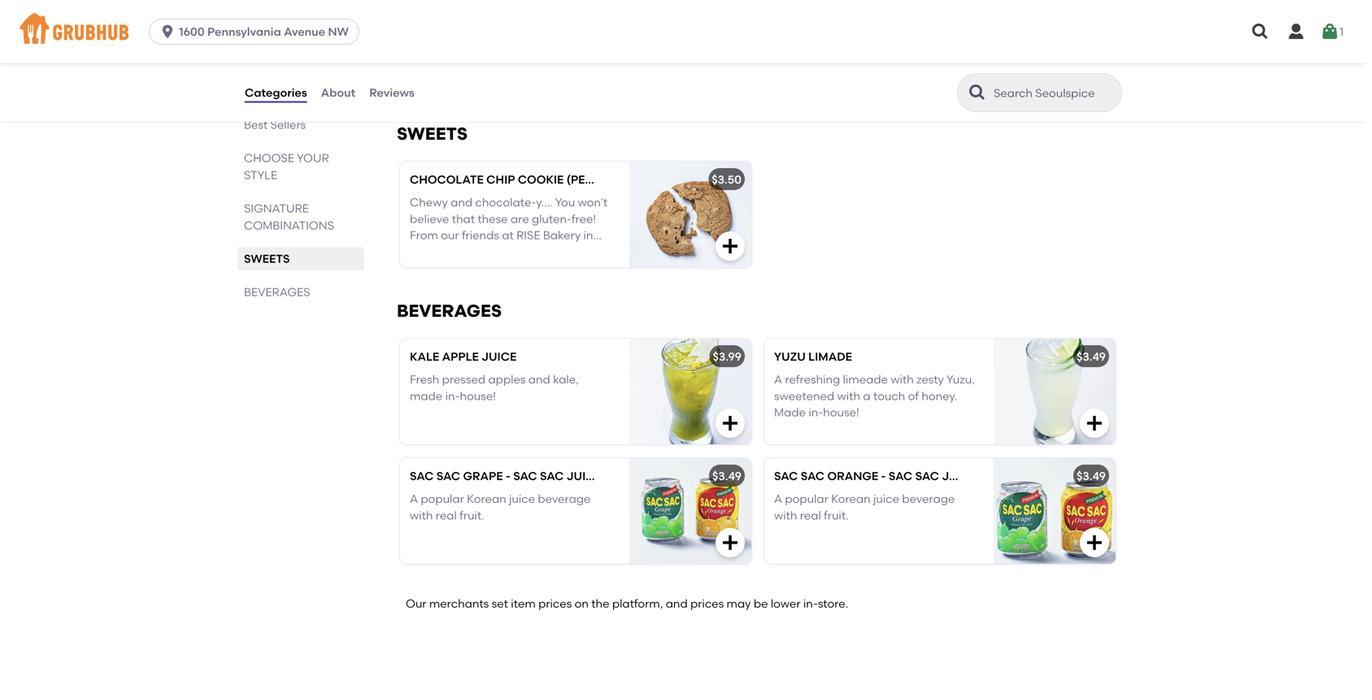 Task type: describe. For each thing, give the bounding box(es) containing it.
best sellers
[[244, 118, 306, 132]]

real for orange
[[800, 509, 821, 523]]

chip
[[487, 173, 515, 187]]

that
[[452, 212, 475, 226]]

store.
[[818, 597, 848, 611]]

sweetened
[[774, 390, 835, 403]]

carrot
[[908, 51, 942, 64]]

delight!
[[822, 18, 864, 31]]

1600
[[179, 25, 205, 39]]

juice for sac sac orange - sac sac juice
[[942, 470, 977, 483]]

toppings:
[[810, 67, 863, 81]]

choose your style
[[244, 151, 329, 182]]

combinations
[[244, 219, 334, 233]]

a
[[863, 390, 871, 403]]

svg image inside 1 button
[[1320, 22, 1340, 41]]

choose
[[244, 151, 294, 165]]

sellers
[[270, 118, 306, 132]]

yuzu limade image
[[994, 339, 1116, 445]]

cucumbers,
[[823, 34, 888, 48]]

signature
[[244, 202, 309, 216]]

kimchi,
[[936, 34, 975, 48]]

avenue
[[284, 25, 325, 39]]

sesame
[[857, 84, 899, 97]]

cookie
[[518, 173, 564, 187]]

sauce
[[774, 67, 808, 81]]

be
[[754, 597, 768, 611]]

sac sac orange - sac sac juice image
[[994, 459, 1116, 564]]

crispy
[[919, 67, 952, 81]]

chocolate-
[[475, 196, 536, 210]]

these
[[478, 212, 508, 226]]

reviews
[[369, 86, 415, 100]]

carrots,
[[891, 34, 933, 48]]

1 horizontal spatial sweets
[[397, 124, 468, 144]]

our
[[406, 597, 427, 611]]

free!
[[572, 212, 596, 226]]

bakery
[[543, 229, 581, 243]]

$3.50
[[712, 173, 742, 187]]

y....
[[536, 196, 553, 210]]

1600 pennsylvania avenue nw
[[179, 25, 349, 39]]

and inside fresh pressed apples and kale, made in-house!
[[529, 373, 550, 387]]

on
[[575, 597, 589, 611]]

platform,
[[612, 597, 663, 611]]

about
[[321, 86, 355, 100]]

5 sac from the left
[[774, 470, 798, 483]]

our merchants set item prices on the platform, and prices may be lower in-store.
[[406, 597, 848, 611]]

pennsylvania
[[207, 25, 281, 39]]

a refreshing limeade with zesty yuzu, sweetened with a touch of honey. made in-house!
[[774, 373, 975, 420]]

beverage for sac sac grape - sac sac juice
[[538, 493, 591, 506]]

made
[[410, 390, 443, 403]]

2 sac from the left
[[437, 470, 460, 483]]

1600 pennsylvania avenue nw button
[[149, 19, 366, 45]]

gluten-
[[532, 212, 572, 226]]

real for grape
[[436, 509, 457, 523]]

won't
[[578, 196, 608, 210]]

nw
[[328, 25, 349, 39]]

zesty
[[917, 373, 944, 387]]

a vegan delight! protein: tofu veggies: cucumbers, carrots, kimchi, kale slaw sauce: ginger-carrot sauce toppings: scallions, crispy garlic, roasted sesame seeds button
[[765, 0, 1116, 97]]

kale apple juice image
[[630, 339, 752, 445]]

svg image for sac sac orange - sac sac juice
[[1085, 533, 1105, 553]]

sac sac grape - sac sac juice image
[[630, 459, 752, 564]]

fresh pressed apples and kale, made in-house!
[[410, 373, 579, 403]]

a popular korean juice beverage with real fruit. for orange
[[774, 493, 955, 523]]

a vegan delight! protein: tofu veggies: cucumbers, carrots, kimchi, kale slaw sauce: ginger-carrot sauce toppings: scallions, crispy garlic, roasted sesame seeds
[[774, 18, 975, 97]]

kale apple juice
[[410, 350, 517, 364]]

set
[[492, 597, 508, 611]]

signature combinations
[[244, 202, 334, 233]]

pressed
[[442, 373, 486, 387]]

morgan.
[[452, 245, 498, 259]]

chewy and chocolate-y.... you won't believe that these are gluten-free! from our friends at rise bakery in adams morgan.
[[410, 196, 608, 259]]

cookie)
[[596, 173, 646, 187]]

ginger-
[[868, 51, 908, 64]]

seeds
[[902, 84, 934, 97]]

a for yuzu limade
[[774, 373, 783, 387]]

orange
[[828, 470, 879, 483]]

grape
[[463, 470, 503, 483]]

in- for made
[[809, 406, 823, 420]]

1 sac from the left
[[410, 470, 434, 483]]

a for sac sac grape - sac sac juice
[[410, 493, 418, 506]]

limeade
[[843, 373, 888, 387]]

a popular korean juice beverage with real fruit. for grape
[[410, 493, 591, 523]]

$3.49 for sac sac orange - sac sac juice
[[1077, 470, 1106, 483]]

sauce:
[[827, 51, 865, 64]]

sac sac orange - sac sac juice
[[774, 470, 977, 483]]

protein:
[[867, 18, 909, 31]]

tofu
[[911, 18, 933, 31]]

lower
[[771, 597, 801, 611]]

may
[[727, 597, 751, 611]]



Task type: vqa. For each thing, say whether or not it's contained in the screenshot.
LIMADE
yes



Task type: locate. For each thing, give the bounding box(es) containing it.
7 sac from the left
[[889, 470, 913, 483]]

are
[[511, 212, 529, 226]]

$3.49
[[1077, 350, 1106, 364], [713, 470, 742, 483], [1077, 470, 1106, 483]]

fireball image
[[630, 0, 752, 89]]

1 vertical spatial sweets
[[244, 252, 290, 266]]

in- inside fresh pressed apples and kale, made in-house!
[[445, 390, 460, 403]]

1 horizontal spatial house!
[[823, 406, 860, 420]]

2 korean from the left
[[831, 493, 871, 506]]

fruit. for orange
[[824, 509, 849, 523]]

0 horizontal spatial fruit.
[[460, 509, 484, 523]]

sweets up the chocolate
[[397, 124, 468, 144]]

2 vertical spatial in-
[[803, 597, 818, 611]]

the
[[592, 597, 610, 611]]

juice for grape
[[509, 493, 535, 506]]

0 horizontal spatial beverages
[[244, 286, 310, 299]]

2 juice from the left
[[874, 493, 900, 506]]

1 fruit. from the left
[[460, 509, 484, 523]]

sac sac grape - sac sac juice
[[410, 470, 602, 483]]

kale
[[410, 350, 439, 364]]

and right platform,
[[666, 597, 688, 611]]

of
[[908, 390, 919, 403]]

2 horizontal spatial and
[[666, 597, 688, 611]]

in- down pressed on the left bottom of page
[[445, 390, 460, 403]]

Search Seoulspice search field
[[992, 85, 1117, 101]]

a inside a vegan delight! protein: tofu veggies: cucumbers, carrots, kimchi, kale slaw sauce: ginger-carrot sauce toppings: scallions, crispy garlic, roasted sesame seeds
[[774, 18, 783, 31]]

fruit. for grape
[[460, 509, 484, 523]]

0 horizontal spatial -
[[506, 470, 511, 483]]

sac
[[410, 470, 434, 483], [437, 470, 460, 483], [513, 470, 537, 483], [540, 470, 564, 483], [774, 470, 798, 483], [801, 470, 825, 483], [889, 470, 913, 483], [915, 470, 939, 483]]

and inside chewy and chocolate-y.... you won't believe that these are gluten-free! from our friends at rise bakery in adams morgan.
[[451, 196, 473, 210]]

in- for lower
[[803, 597, 818, 611]]

beverages down combinations
[[244, 286, 310, 299]]

limade
[[809, 350, 852, 364]]

2 prices from the left
[[691, 597, 724, 611]]

juice for sac sac grape - sac sac juice
[[567, 470, 602, 483]]

prices left the on
[[539, 597, 572, 611]]

a for sac sac orange - sac sac juice
[[774, 493, 783, 506]]

item
[[511, 597, 536, 611]]

korean down grape
[[467, 493, 506, 506]]

popular for grape
[[421, 493, 464, 506]]

in- right lower
[[803, 597, 818, 611]]

you
[[555, 196, 575, 210]]

chewy
[[410, 196, 448, 210]]

house! inside "a refreshing limeade with zesty yuzu, sweetened with a touch of honey. made in-house!"
[[823, 406, 860, 420]]

juice
[[509, 493, 535, 506], [874, 493, 900, 506]]

- for grape
[[506, 470, 511, 483]]

juice
[[482, 350, 517, 364], [567, 470, 602, 483], [942, 470, 977, 483]]

1 popular from the left
[[421, 493, 464, 506]]

popular down grape
[[421, 493, 464, 506]]

0 vertical spatial house!
[[460, 390, 496, 403]]

friends
[[462, 229, 499, 243]]

1 horizontal spatial juice
[[874, 493, 900, 506]]

0 vertical spatial sweets
[[397, 124, 468, 144]]

1 horizontal spatial korean
[[831, 493, 871, 506]]

popular down orange at right bottom
[[785, 493, 829, 506]]

scallions,
[[866, 67, 916, 81]]

chocolate chip cookie (per cookie) image
[[630, 162, 752, 267]]

a
[[774, 18, 783, 31], [774, 373, 783, 387], [410, 493, 418, 506], [774, 493, 783, 506]]

- for orange
[[881, 470, 886, 483]]

garlic,
[[774, 84, 809, 97]]

yuzu
[[774, 350, 806, 364]]

your
[[297, 151, 329, 165]]

svg image
[[721, 58, 740, 78], [721, 237, 740, 256], [721, 533, 740, 553], [1085, 533, 1105, 553]]

yuzu,
[[947, 373, 975, 387]]

1
[[1340, 25, 1344, 39]]

1 beverage from the left
[[538, 493, 591, 506]]

(per
[[567, 173, 593, 187]]

2 fruit. from the left
[[824, 509, 849, 523]]

a inside "a refreshing limeade with zesty yuzu, sweetened with a touch of honey. made in-house!"
[[774, 373, 783, 387]]

1 horizontal spatial and
[[529, 373, 550, 387]]

1 horizontal spatial beverages
[[397, 301, 502, 322]]

house! down pressed on the left bottom of page
[[460, 390, 496, 403]]

prices left "may" on the bottom
[[691, 597, 724, 611]]

1 real from the left
[[436, 509, 457, 523]]

svg image for chocolate chip cookie (per cookie)
[[721, 237, 740, 256]]

real down sac sac grape - sac sac juice
[[436, 509, 457, 523]]

1 horizontal spatial popular
[[785, 493, 829, 506]]

and up the that
[[451, 196, 473, 210]]

about button
[[320, 63, 356, 122]]

1 horizontal spatial prices
[[691, 597, 724, 611]]

touch
[[874, 390, 905, 403]]

beverage for sac sac orange - sac sac juice
[[902, 493, 955, 506]]

believe
[[410, 212, 449, 226]]

-
[[506, 470, 511, 483], [881, 470, 886, 483]]

2 horizontal spatial juice
[[942, 470, 977, 483]]

veggies:
[[774, 34, 821, 48]]

refreshing
[[785, 373, 840, 387]]

2 real from the left
[[800, 509, 821, 523]]

1 vertical spatial beverages
[[397, 301, 502, 322]]

style
[[244, 168, 277, 182]]

juice down sac sac orange - sac sac juice
[[874, 493, 900, 506]]

1 vertical spatial in-
[[809, 406, 823, 420]]

with
[[891, 373, 914, 387], [837, 390, 861, 403], [410, 509, 433, 523], [774, 509, 797, 523]]

- right grape
[[506, 470, 511, 483]]

korean for grape
[[467, 493, 506, 506]]

sweets down combinations
[[244, 252, 290, 266]]

- right orange at right bottom
[[881, 470, 886, 483]]

1 a popular korean juice beverage with real fruit. from the left
[[410, 493, 591, 523]]

0 horizontal spatial juice
[[509, 493, 535, 506]]

popular for orange
[[785, 493, 829, 506]]

fresh
[[410, 373, 439, 387]]

1 vertical spatial and
[[529, 373, 550, 387]]

8 sac from the left
[[915, 470, 939, 483]]

0 horizontal spatial popular
[[421, 493, 464, 506]]

our
[[441, 229, 459, 243]]

main navigation navigation
[[0, 0, 1366, 63]]

chocolate chip cookie (per cookie)
[[410, 173, 646, 187]]

in- down sweetened
[[809, 406, 823, 420]]

1 juice from the left
[[509, 493, 535, 506]]

made
[[774, 406, 806, 420]]

0 horizontal spatial sweets
[[244, 252, 290, 266]]

0 horizontal spatial korean
[[467, 493, 506, 506]]

1 korean from the left
[[467, 493, 506, 506]]

vegan
[[785, 18, 820, 31]]

1 horizontal spatial beverage
[[902, 493, 955, 506]]

$3.49 for sac sac grape - sac sac juice
[[713, 470, 742, 483]]

categories
[[245, 86, 307, 100]]

svg image inside the "1600 pennsylvania avenue nw" 'button'
[[160, 24, 176, 40]]

0 horizontal spatial beverage
[[538, 493, 591, 506]]

real down sac sac orange - sac sac juice
[[800, 509, 821, 523]]

slaw
[[800, 51, 825, 64]]

juice for orange
[[874, 493, 900, 506]]

a popular korean juice beverage with real fruit. down sac sac orange - sac sac juice
[[774, 493, 955, 523]]

2 vertical spatial and
[[666, 597, 688, 611]]

a popular korean juice beverage with real fruit. down sac sac grape - sac sac juice
[[410, 493, 591, 523]]

herbivore image
[[994, 0, 1116, 89]]

beverage down sac sac grape - sac sac juice
[[538, 493, 591, 506]]

house!
[[460, 390, 496, 403], [823, 406, 860, 420]]

kale
[[774, 51, 797, 64]]

0 vertical spatial beverages
[[244, 286, 310, 299]]

1 button
[[1320, 17, 1344, 46]]

0 horizontal spatial house!
[[460, 390, 496, 403]]

apples
[[488, 373, 526, 387]]

3 sac from the left
[[513, 470, 537, 483]]

beverages up the apple
[[397, 301, 502, 322]]

sweets
[[397, 124, 468, 144], [244, 252, 290, 266]]

1 horizontal spatial fruit.
[[824, 509, 849, 523]]

korean
[[467, 493, 506, 506], [831, 493, 871, 506]]

honey.
[[922, 390, 958, 403]]

best
[[244, 118, 268, 132]]

prices
[[539, 597, 572, 611], [691, 597, 724, 611]]

2 - from the left
[[881, 470, 886, 483]]

korean down orange at right bottom
[[831, 493, 871, 506]]

korean for orange
[[831, 493, 871, 506]]

svg image
[[1251, 22, 1270, 41], [1287, 22, 1306, 41], [1320, 22, 1340, 41], [160, 24, 176, 40], [1085, 58, 1105, 78], [721, 414, 740, 433], [1085, 414, 1105, 433]]

fruit. down orange at right bottom
[[824, 509, 849, 523]]

and left kale,
[[529, 373, 550, 387]]

0 horizontal spatial juice
[[482, 350, 517, 364]]

$3.99
[[713, 350, 742, 364]]

search icon image
[[968, 83, 987, 102]]

chocolate
[[410, 173, 484, 187]]

reviews button
[[369, 63, 415, 122]]

svg image for sac sac grape - sac sac juice
[[721, 533, 740, 553]]

rise
[[517, 229, 540, 243]]

1 horizontal spatial a popular korean juice beverage with real fruit.
[[774, 493, 955, 523]]

1 horizontal spatial -
[[881, 470, 886, 483]]

beverage down sac sac orange - sac sac juice
[[902, 493, 955, 506]]

1 - from the left
[[506, 470, 511, 483]]

0 horizontal spatial real
[[436, 509, 457, 523]]

kale,
[[553, 373, 579, 387]]

1 horizontal spatial juice
[[567, 470, 602, 483]]

house! inside fresh pressed apples and kale, made in-house!
[[460, 390, 496, 403]]

2 beverage from the left
[[902, 493, 955, 506]]

roasted
[[811, 84, 854, 97]]

house! down sweetened
[[823, 406, 860, 420]]

merchants
[[429, 597, 489, 611]]

in- inside "a refreshing limeade with zesty yuzu, sweetened with a touch of honey. made in-house!"
[[809, 406, 823, 420]]

2 a popular korean juice beverage with real fruit. from the left
[[774, 493, 955, 523]]

6 sac from the left
[[801, 470, 825, 483]]

from
[[410, 229, 438, 243]]

4 sac from the left
[[540, 470, 564, 483]]

juice down sac sac grape - sac sac juice
[[509, 493, 535, 506]]

fruit. down grape
[[460, 509, 484, 523]]

1 horizontal spatial real
[[800, 509, 821, 523]]

at
[[502, 229, 514, 243]]

1 vertical spatial house!
[[823, 406, 860, 420]]

0 horizontal spatial prices
[[539, 597, 572, 611]]

0 horizontal spatial a popular korean juice beverage with real fruit.
[[410, 493, 591, 523]]

0 horizontal spatial and
[[451, 196, 473, 210]]

0 vertical spatial and
[[451, 196, 473, 210]]

yuzu limade
[[774, 350, 852, 364]]

2 popular from the left
[[785, 493, 829, 506]]

1 prices from the left
[[539, 597, 572, 611]]

in
[[584, 229, 593, 243]]

in-
[[445, 390, 460, 403], [809, 406, 823, 420], [803, 597, 818, 611]]

$3.49 for yuzu limade
[[1077, 350, 1106, 364]]

0 vertical spatial in-
[[445, 390, 460, 403]]



